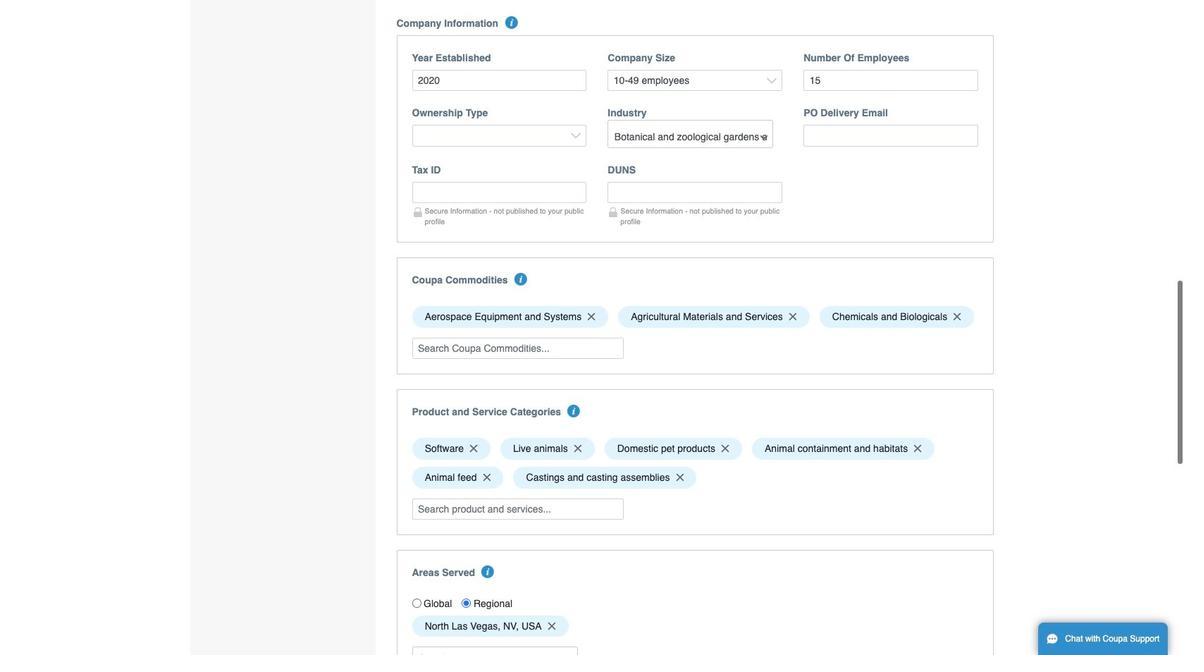 Task type: describe. For each thing, give the bounding box(es) containing it.
Select an Option text field
[[609, 126, 772, 147]]

0 vertical spatial additional information image
[[505, 16, 518, 29]]

selected list box for search coupa commodities... field
[[407, 302, 984, 331]]

Search areas... text field
[[414, 648, 576, 655]]



Task type: locate. For each thing, give the bounding box(es) containing it.
1 vertical spatial additional information image
[[515, 273, 527, 285]]

selected list box for search product and services... field
[[407, 434, 984, 492]]

1 horizontal spatial additional information image
[[568, 405, 581, 417]]

Search product and services... field
[[412, 498, 624, 520]]

1 vertical spatial additional information image
[[482, 566, 495, 578]]

option inside "selected areas" list box
[[412, 615, 569, 637]]

0 vertical spatial selected list box
[[407, 302, 984, 331]]

0 horizontal spatial additional information image
[[482, 566, 495, 578]]

additional information image
[[568, 405, 581, 417], [482, 566, 495, 578]]

None radio
[[412, 599, 421, 608], [462, 599, 471, 608], [412, 599, 421, 608], [462, 599, 471, 608]]

None text field
[[412, 70, 587, 91], [804, 125, 979, 147], [412, 182, 587, 203], [412, 70, 587, 91], [804, 125, 979, 147], [412, 182, 587, 203]]

Search Coupa Commodities... field
[[412, 337, 624, 359]]

additional information image
[[505, 16, 518, 29], [515, 273, 527, 285]]

2 selected list box from the top
[[407, 434, 984, 492]]

1 selected list box from the top
[[407, 302, 984, 331]]

selected list box
[[407, 302, 984, 331], [407, 434, 984, 492]]

1 vertical spatial selected list box
[[407, 434, 984, 492]]

None text field
[[804, 70, 979, 91], [608, 182, 783, 203], [804, 70, 979, 91], [608, 182, 783, 203]]

option
[[412, 306, 609, 328], [618, 306, 810, 328], [820, 306, 974, 328], [412, 438, 491, 460], [500, 438, 595, 460], [605, 438, 742, 460], [752, 438, 935, 460], [412, 467, 504, 488], [514, 467, 697, 488], [412, 615, 569, 637]]

selected areas list box
[[407, 612, 984, 641]]

0 vertical spatial additional information image
[[568, 405, 581, 417]]



Task type: vqa. For each thing, say whether or not it's contained in the screenshot.
middle Additional Information icon
yes



